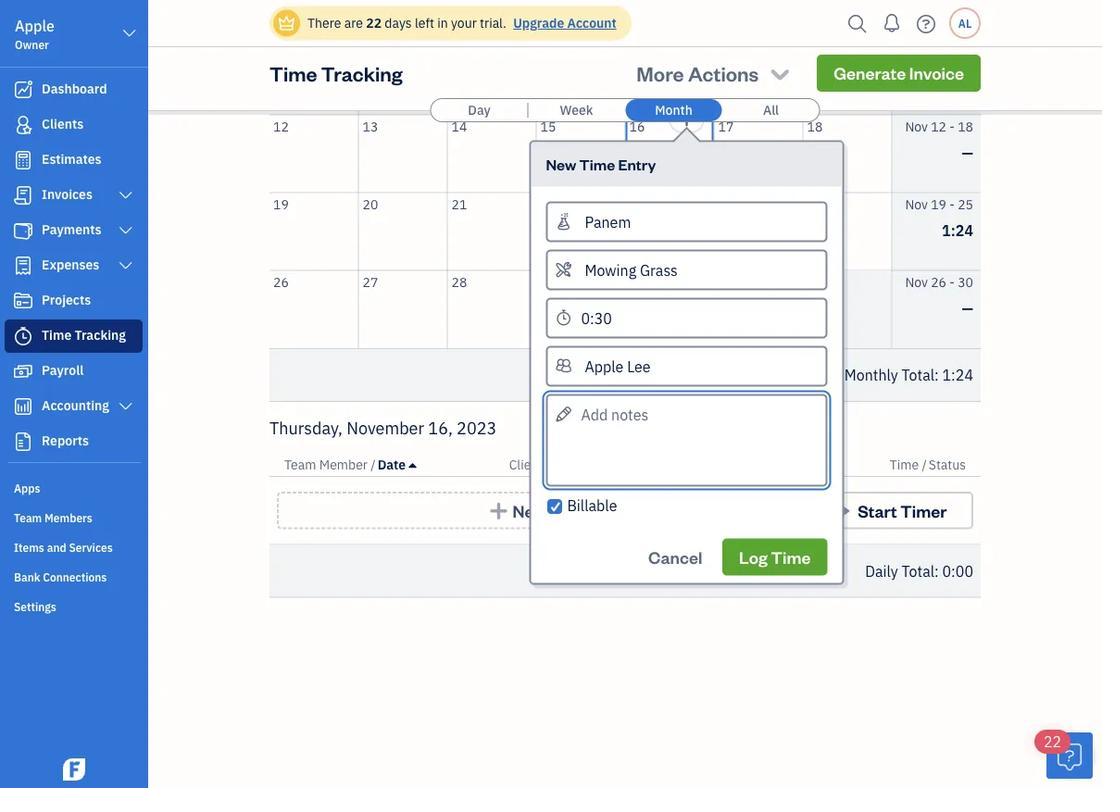 Task type: describe. For each thing, give the bounding box(es) containing it.
19 button
[[270, 193, 358, 270]]

timer
[[901, 500, 948, 522]]

21
[[452, 196, 467, 213]]

status link
[[929, 456, 967, 474]]

nov for nov 26 - 30 —
[[906, 273, 929, 291]]

month
[[655, 101, 693, 119]]

start
[[858, 500, 898, 522]]

owner
[[15, 37, 49, 52]]

project image
[[12, 292, 34, 310]]

team for team members
[[14, 511, 42, 526]]

week
[[560, 101, 594, 119]]

/ for client /
[[546, 456, 551, 474]]

tracking inside time tracking link
[[75, 327, 126, 344]]

new for new entry
[[513, 500, 547, 522]]

time / status
[[890, 456, 967, 474]]

- for nov 26 - 30 —
[[950, 273, 955, 291]]

: for monthly total
[[935, 366, 940, 385]]

8 button
[[537, 38, 625, 114]]

new time entry
[[546, 154, 656, 174]]

dashboard
[[42, 80, 107, 97]]

23 button
[[626, 193, 714, 270]]

nov for nov 5 - 11 —
[[914, 40, 936, 57]]

17 button
[[715, 115, 803, 192]]

5 inside button
[[273, 40, 281, 57]]

estimates link
[[5, 144, 143, 177]]

account
[[568, 14, 617, 32]]

time down the week 'link'
[[580, 154, 616, 174]]

apple owner
[[15, 16, 55, 52]]

time inside button
[[772, 546, 811, 568]]

— for nov 5 - 11 —
[[963, 65, 974, 84]]

/ for time / status
[[923, 456, 928, 474]]

clients link
[[5, 108, 143, 142]]

26 inside nov 26 - 30 —
[[932, 273, 947, 291]]

27 button
[[359, 271, 447, 348]]

24
[[719, 196, 734, 213]]

payment image
[[12, 222, 34, 240]]

dashboard link
[[5, 73, 143, 107]]

1 horizontal spatial entry
[[619, 154, 656, 174]]

generate invoice button
[[818, 55, 981, 92]]

freshbooks image
[[59, 759, 89, 781]]

12 inside 'nov 12 - 18 —'
[[932, 118, 947, 135]]

— for nov 12 - 18 —
[[963, 143, 974, 162]]

dashboard image
[[12, 81, 34, 99]]

12 button
[[270, 115, 358, 192]]

new entry
[[513, 500, 592, 522]]

17
[[719, 118, 734, 135]]

28
[[452, 273, 467, 291]]

7
[[452, 40, 460, 57]]

23
[[630, 196, 645, 213]]

payroll link
[[5, 355, 143, 388]]

1 / from the left
[[371, 456, 376, 474]]

0:00
[[943, 562, 974, 581]]

1:24 inside 22 1:24
[[565, 222, 597, 241]]

nov for nov 19 - 25 1:24
[[906, 196, 929, 213]]

chevron large down image for payments
[[117, 223, 134, 238]]

apps link
[[5, 474, 143, 501]]

: for daily total
[[935, 562, 940, 581]]

client /
[[509, 456, 551, 474]]

chevrondown image
[[768, 60, 794, 86]]

settings
[[14, 600, 56, 614]]

10 button
[[715, 38, 803, 114]]

bank connections
[[14, 570, 107, 585]]

18 inside 'nov 12 - 18 —'
[[959, 118, 974, 135]]

day
[[468, 101, 491, 119]]

11 inside the nov 5 - 11 —
[[959, 40, 974, 57]]

connections
[[43, 570, 107, 585]]

— for nov 26 - 30 —
[[963, 298, 974, 318]]

al
[[959, 16, 972, 31]]

services
[[69, 540, 113, 555]]

22 for 22 1:24
[[541, 196, 556, 213]]

generate invoice
[[834, 62, 965, 84]]

reports
[[42, 432, 89, 450]]

accounting
[[42, 397, 109, 414]]

22 1:24
[[541, 196, 597, 241]]

15 button
[[537, 115, 625, 192]]

22 button
[[1035, 730, 1094, 779]]

date
[[378, 456, 406, 474]]

and
[[47, 540, 66, 555]]

21 button
[[448, 193, 536, 270]]

nov 26 - 30 —
[[906, 273, 974, 318]]

30 inside button
[[630, 273, 645, 291]]

time inside main element
[[42, 327, 72, 344]]

30 button
[[626, 271, 714, 348]]

main element
[[0, 0, 195, 789]]

reports link
[[5, 425, 143, 459]]

Add a client or project text field
[[548, 203, 826, 241]]

projects
[[42, 291, 91, 309]]

chevron large down image for accounting
[[117, 399, 134, 414]]

16,
[[429, 417, 453, 439]]

billable
[[568, 496, 618, 515]]

0 vertical spatial tracking
[[321, 60, 403, 86]]

timer image
[[12, 327, 34, 346]]

client
[[509, 456, 543, 474]]

more
[[637, 60, 685, 86]]

13 button
[[359, 115, 447, 192]]

actions
[[689, 60, 759, 86]]

12 inside "button"
[[273, 118, 289, 135]]

week link
[[529, 99, 625, 121]]

6
[[363, 40, 371, 57]]

Add a service text field
[[548, 252, 826, 289]]

invoice
[[910, 62, 965, 84]]

apple
[[15, 16, 55, 36]]

team members link
[[5, 503, 143, 531]]

18 inside button
[[808, 118, 823, 135]]

settings link
[[5, 592, 143, 620]]

crown image
[[277, 13, 297, 33]]

chevron large down image for invoices
[[117, 188, 134, 203]]

your
[[451, 14, 477, 32]]

there are 22 days left in your trial. upgrade account
[[308, 14, 617, 32]]

time down "crown" image
[[270, 60, 317, 86]]

day link
[[431, 99, 528, 121]]

log time button
[[723, 539, 828, 576]]

nov 12 - 18 —
[[906, 118, 974, 162]]

13
[[363, 118, 378, 135]]

11 button
[[804, 38, 892, 114]]

invoices
[[42, 186, 93, 203]]

8
[[541, 40, 549, 57]]

30 inside nov 26 - 30 —
[[959, 273, 974, 291]]

nov 19 - 25 1:24
[[906, 196, 974, 240]]

26 button
[[270, 271, 358, 348]]

al button
[[950, 7, 981, 39]]

time tracking inside main element
[[42, 327, 126, 344]]



Task type: locate. For each thing, give the bounding box(es) containing it.
nov inside nov 19 - 25 1:24
[[906, 196, 929, 213]]

22 for 22
[[1045, 733, 1062, 752]]

payroll
[[42, 362, 84, 379]]

— down al "dropdown button"
[[963, 65, 974, 84]]

money image
[[12, 362, 34, 381]]

28 button
[[448, 271, 536, 348]]

12 down 5 button at the left of the page
[[273, 118, 289, 135]]

0 horizontal spatial 30
[[630, 273, 645, 291]]

2 total from the top
[[902, 562, 935, 581]]

26 inside button
[[273, 273, 289, 291]]

25 down 'nov 12 - 18 —'
[[959, 196, 974, 213]]

1:24
[[943, 221, 974, 240], [565, 222, 597, 241], [943, 366, 974, 385]]

total
[[902, 366, 935, 385], [902, 562, 935, 581]]

upgrade account link
[[510, 14, 617, 32]]

1 vertical spatial team
[[14, 511, 42, 526]]

trial.
[[480, 14, 507, 32]]

payments link
[[5, 214, 143, 247]]

20
[[363, 196, 378, 213]]

16
[[630, 118, 645, 135]]

log time
[[740, 546, 811, 568]]

0 vertical spatial —
[[963, 65, 974, 84]]

0 horizontal spatial 12
[[273, 118, 289, 135]]

— inside 'nov 12 - 18 —'
[[963, 143, 974, 162]]

Add a team member text field
[[548, 348, 826, 385]]

0 vertical spatial team
[[285, 456, 316, 474]]

1 vertical spatial new
[[513, 500, 547, 522]]

1 vertical spatial total
[[902, 562, 935, 581]]

24 button
[[715, 193, 803, 270]]

5 down "crown" image
[[273, 40, 281, 57]]

generate
[[834, 62, 907, 84]]

accounting link
[[5, 390, 143, 424]]

11 down al "dropdown button"
[[959, 40, 974, 57]]

new
[[546, 154, 577, 174], [513, 500, 547, 522]]

2023
[[457, 417, 497, 439]]

0 horizontal spatial entry
[[550, 500, 592, 522]]

2 12 from the left
[[932, 118, 947, 135]]

0 horizontal spatial 19
[[273, 196, 289, 213]]

apps
[[14, 481, 40, 496]]

1 chevron large down image from the top
[[117, 188, 134, 203]]

: left 0:00
[[935, 562, 940, 581]]

nov inside nov 26 - 30 —
[[906, 273, 929, 291]]

11 inside button
[[808, 40, 823, 57]]

0 vertical spatial time tracking
[[270, 60, 403, 86]]

nov down go to help image
[[914, 40, 936, 57]]

november
[[347, 417, 425, 439]]

1 vertical spatial time tracking
[[42, 327, 126, 344]]

Duration text field
[[546, 298, 828, 339]]

- inside nov 19 - 25 1:24
[[950, 196, 955, 213]]

chevron large down image inside payments link
[[117, 223, 134, 238]]

total right monthly at the top right
[[902, 366, 935, 385]]

2 — from the top
[[963, 143, 974, 162]]

2 vertical spatial chevron large down image
[[117, 259, 134, 273]]

1 5 from the left
[[273, 40, 281, 57]]

12 down invoice
[[932, 118, 947, 135]]

/ right client
[[546, 456, 551, 474]]

add a time entry image
[[680, 109, 695, 131]]

nov down nov 19 - 25 1:24
[[906, 273, 929, 291]]

nov
[[914, 40, 936, 57], [906, 118, 929, 135], [906, 196, 929, 213], [906, 273, 929, 291]]

team down thursday,
[[285, 456, 316, 474]]

nov down 'nov 12 - 18 —'
[[906, 196, 929, 213]]

cancel button
[[632, 539, 720, 576]]

thursday,
[[270, 417, 343, 439]]

chevron large down image for expenses
[[117, 259, 134, 273]]

- for nov 12 - 18 —
[[950, 118, 955, 135]]

14
[[452, 118, 467, 135]]

time left status "link"
[[890, 456, 920, 474]]

25 inside nov 19 - 25 1:24
[[959, 196, 974, 213]]

- down 'nov 12 - 18 —'
[[950, 196, 955, 213]]

5
[[273, 40, 281, 57], [939, 40, 947, 57]]

1 19 from the left
[[273, 196, 289, 213]]

18
[[808, 118, 823, 135], [959, 118, 974, 135]]

new down 15
[[546, 154, 577, 174]]

0 horizontal spatial 11
[[808, 40, 823, 57]]

18 down invoice
[[959, 118, 974, 135]]

0 horizontal spatial /
[[371, 456, 376, 474]]

days
[[385, 14, 412, 32]]

0 horizontal spatial 5
[[273, 40, 281, 57]]

1 horizontal spatial time tracking
[[270, 60, 403, 86]]

1:24 inside nov 19 - 25 1:24
[[943, 221, 974, 240]]

total for daily total
[[902, 562, 935, 581]]

26 down 19 button
[[273, 273, 289, 291]]

time tracking
[[270, 60, 403, 86], [42, 327, 126, 344]]

2 11 from the left
[[959, 40, 974, 57]]

- down al "dropdown button"
[[950, 40, 955, 57]]

— up monthly total : 1:24
[[963, 298, 974, 318]]

0 vertical spatial :
[[935, 366, 940, 385]]

daily total : 0:00
[[866, 562, 974, 581]]

0 vertical spatial chevron large down image
[[117, 188, 134, 203]]

1 30 from the left
[[630, 273, 645, 291]]

1 — from the top
[[963, 65, 974, 84]]

1 horizontal spatial 30
[[959, 273, 974, 291]]

nov down "generate invoice" button
[[906, 118, 929, 135]]

entry down client /
[[550, 500, 592, 522]]

22 inside "dropdown button"
[[1045, 733, 1062, 752]]

team inside team members link
[[14, 511, 42, 526]]

0 vertical spatial new
[[546, 154, 577, 174]]

—
[[963, 65, 974, 84], [963, 143, 974, 162], [963, 298, 974, 318]]

invoice image
[[12, 186, 34, 205]]

team for team member /
[[285, 456, 316, 474]]

monthly total : 1:24
[[845, 366, 974, 385]]

— inside the nov 5 - 11 —
[[963, 65, 974, 84]]

entry inside button
[[550, 500, 592, 522]]

1:24 down nov 26 - 30 — at the top right
[[943, 366, 974, 385]]

19
[[273, 196, 289, 213], [932, 196, 947, 213]]

team member /
[[285, 456, 376, 474]]

30 down nov 19 - 25 1:24
[[959, 273, 974, 291]]

tracking down 'projects' link
[[75, 327, 126, 344]]

cancel
[[649, 546, 703, 568]]

2 25 from the left
[[959, 196, 974, 213]]

2 horizontal spatial /
[[923, 456, 928, 474]]

2 horizontal spatial 22
[[1045, 733, 1062, 752]]

27
[[363, 273, 378, 291]]

plus image
[[488, 501, 510, 520]]

left
[[415, 14, 435, 32]]

chevron large down image right 'payments' at the top left
[[117, 223, 134, 238]]

20 button
[[359, 193, 447, 270]]

tracking down 6
[[321, 60, 403, 86]]

time tracking down 'projects' link
[[42, 327, 126, 344]]

chevron large down image inside invoices link
[[117, 188, 134, 203]]

18 button
[[804, 115, 892, 192]]

19 inside nov 19 - 25 1:24
[[932, 196, 947, 213]]

team down apps at left bottom
[[14, 511, 42, 526]]

2 / from the left
[[546, 456, 551, 474]]

3 - from the top
[[950, 196, 955, 213]]

members
[[45, 511, 93, 526]]

- inside nov 26 - 30 —
[[950, 273, 955, 291]]

25 button
[[804, 193, 892, 270]]

1 horizontal spatial 12
[[932, 118, 947, 135]]

1 11 from the left
[[808, 40, 823, 57]]

1:24 up nov 26 - 30 — at the top right
[[943, 221, 974, 240]]

2 19 from the left
[[932, 196, 947, 213]]

chevron large down image right invoices
[[117, 188, 134, 203]]

29 button
[[537, 271, 625, 348]]

0 horizontal spatial team
[[14, 511, 42, 526]]

- down nov 19 - 25 1:24
[[950, 273, 955, 291]]

chevron large down image
[[121, 22, 138, 44], [117, 223, 134, 238], [117, 259, 134, 273]]

estimate image
[[12, 151, 34, 170]]

1 horizontal spatial team
[[285, 456, 316, 474]]

nov inside 'nov 12 - 18 —'
[[906, 118, 929, 135]]

— inside nov 26 - 30 —
[[963, 298, 974, 318]]

chevron large down image inside accounting link
[[117, 399, 134, 414]]

notifications image
[[878, 5, 907, 42]]

11 right 10 button
[[808, 40, 823, 57]]

chevron large down image up dashboard link
[[121, 22, 138, 44]]

team members
[[14, 511, 93, 526]]

2 vertical spatial —
[[963, 298, 974, 318]]

:
[[935, 366, 940, 385], [935, 562, 940, 581]]

1 12 from the left
[[273, 118, 289, 135]]

expense image
[[12, 257, 34, 275]]

estimates
[[42, 151, 102, 168]]

1 vertical spatial —
[[963, 143, 974, 162]]

3 / from the left
[[923, 456, 928, 474]]

search image
[[843, 10, 873, 38]]

Add notes text field
[[546, 394, 828, 487]]

report image
[[12, 433, 34, 451]]

projects link
[[5, 285, 143, 318]]

0 horizontal spatial 25
[[808, 196, 823, 213]]

/ left status "link"
[[923, 456, 928, 474]]

- down invoice
[[950, 118, 955, 135]]

all link
[[723, 99, 820, 121]]

0 horizontal spatial tracking
[[75, 327, 126, 344]]

total for monthly total
[[902, 366, 935, 385]]

bank
[[14, 570, 40, 585]]

client image
[[12, 116, 34, 134]]

time right log
[[772, 546, 811, 568]]

5 up invoice
[[939, 40, 947, 57]]

status
[[929, 456, 967, 474]]

log
[[740, 546, 768, 568]]

3 — from the top
[[963, 298, 974, 318]]

26
[[273, 273, 289, 291], [932, 273, 947, 291]]

1 horizontal spatial /
[[546, 456, 551, 474]]

total right the daily
[[902, 562, 935, 581]]

19 down 'nov 12 - 18 —'
[[932, 196, 947, 213]]

— up nov 19 - 25 1:24
[[963, 143, 974, 162]]

monthly
[[845, 366, 899, 385]]

1 vertical spatial chevron large down image
[[117, 223, 134, 238]]

chevron large down image
[[117, 188, 134, 203], [117, 399, 134, 414]]

: right monthly at the top right
[[935, 366, 940, 385]]

bank connections link
[[5, 563, 143, 590]]

entry
[[619, 154, 656, 174], [550, 500, 592, 522]]

1 26 from the left
[[273, 273, 289, 291]]

chevron large down image inside expenses "link"
[[117, 259, 134, 273]]

chart image
[[12, 398, 34, 416]]

time tracking link
[[5, 320, 143, 353]]

entry down 16
[[619, 154, 656, 174]]

1 total from the top
[[902, 366, 935, 385]]

caretup image
[[409, 458, 417, 473]]

2 18 from the left
[[959, 118, 974, 135]]

30 down 23 button
[[630, 273, 645, 291]]

1 vertical spatial 22
[[541, 196, 556, 213]]

0 horizontal spatial 26
[[273, 273, 289, 291]]

2 - from the top
[[950, 118, 955, 135]]

0 horizontal spatial 18
[[808, 118, 823, 135]]

1 horizontal spatial 19
[[932, 196, 947, 213]]

25 inside button
[[808, 196, 823, 213]]

0 vertical spatial entry
[[619, 154, 656, 174]]

1 horizontal spatial 11
[[959, 40, 974, 57]]

time
[[270, 60, 317, 86], [580, 154, 616, 174], [42, 327, 72, 344], [890, 456, 920, 474], [772, 546, 811, 568]]

0 horizontal spatial time tracking
[[42, 327, 126, 344]]

0 vertical spatial total
[[902, 366, 935, 385]]

0 vertical spatial chevron large down image
[[121, 22, 138, 44]]

18 right 'all'
[[808, 118, 823, 135]]

new inside button
[[513, 500, 547, 522]]

resource center badge image
[[1047, 733, 1094, 779]]

1 horizontal spatial 25
[[959, 196, 974, 213]]

go to help image
[[912, 10, 942, 38]]

7 button
[[448, 38, 536, 114]]

1 vertical spatial chevron large down image
[[117, 399, 134, 414]]

1 vertical spatial tracking
[[75, 327, 126, 344]]

19 inside button
[[273, 196, 289, 213]]

/
[[371, 456, 376, 474], [546, 456, 551, 474], [923, 456, 928, 474]]

1 horizontal spatial tracking
[[321, 60, 403, 86]]

expenses link
[[5, 249, 143, 283]]

date link
[[378, 456, 417, 474]]

chevron large down image right "expenses"
[[117, 259, 134, 273]]

1:24 down new time entry on the top
[[565, 222, 597, 241]]

nov for nov 12 - 18 —
[[906, 118, 929, 135]]

time right timer 'icon'
[[42, 327, 72, 344]]

new for new time entry
[[546, 154, 577, 174]]

2 30 from the left
[[959, 273, 974, 291]]

time link
[[890, 456, 923, 474]]

2 vertical spatial 22
[[1045, 733, 1062, 752]]

- for nov 5 - 11 —
[[950, 40, 955, 57]]

- inside the nov 5 - 11 —
[[950, 40, 955, 57]]

19 down 12 "button"
[[273, 196, 289, 213]]

/ left 'date'
[[371, 456, 376, 474]]

1 horizontal spatial 26
[[932, 273, 947, 291]]

1 horizontal spatial 22
[[541, 196, 556, 213]]

nov inside the nov 5 - 11 —
[[914, 40, 936, 57]]

1 vertical spatial entry
[[550, 500, 592, 522]]

4 - from the top
[[950, 273, 955, 291]]

26 down nov 19 - 25 1:24
[[932, 273, 947, 291]]

- inside 'nov 12 - 18 —'
[[950, 118, 955, 135]]

2 26 from the left
[[932, 273, 947, 291]]

2 5 from the left
[[939, 40, 947, 57]]

1 horizontal spatial 18
[[959, 118, 974, 135]]

clients
[[42, 115, 84, 133]]

1 - from the top
[[950, 40, 955, 57]]

1 horizontal spatial 5
[[939, 40, 947, 57]]

1 25 from the left
[[808, 196, 823, 213]]

tracking
[[321, 60, 403, 86], [75, 327, 126, 344]]

time tracking down 6
[[270, 60, 403, 86]]

all
[[764, 101, 780, 119]]

new right plus icon
[[513, 500, 547, 522]]

5 inside the nov 5 - 11 —
[[939, 40, 947, 57]]

- for nov 19 - 25 1:24
[[950, 196, 955, 213]]

-
[[950, 40, 955, 57], [950, 118, 955, 135], [950, 196, 955, 213], [950, 273, 955, 291]]

22 inside 22 1:24
[[541, 196, 556, 213]]

team
[[285, 456, 316, 474], [14, 511, 42, 526]]

6 button
[[359, 38, 447, 114]]

1 vertical spatial :
[[935, 562, 940, 581]]

month link
[[626, 99, 722, 121]]

payments
[[42, 221, 102, 238]]

1 18 from the left
[[808, 118, 823, 135]]

25 down 18 button
[[808, 196, 823, 213]]

play image
[[834, 501, 855, 520]]

2 chevron large down image from the top
[[117, 399, 134, 414]]

chevron large down image right accounting
[[117, 399, 134, 414]]

29
[[541, 273, 556, 291]]

2 : from the top
[[935, 562, 940, 581]]

0 vertical spatial 22
[[366, 14, 382, 32]]

in
[[438, 14, 448, 32]]

1 : from the top
[[935, 366, 940, 385]]

nov 5 - 11 —
[[914, 40, 974, 84]]

0 horizontal spatial 22
[[366, 14, 382, 32]]



Task type: vqa. For each thing, say whether or not it's contained in the screenshot.
12 in the Nov 12 - 18 —
yes



